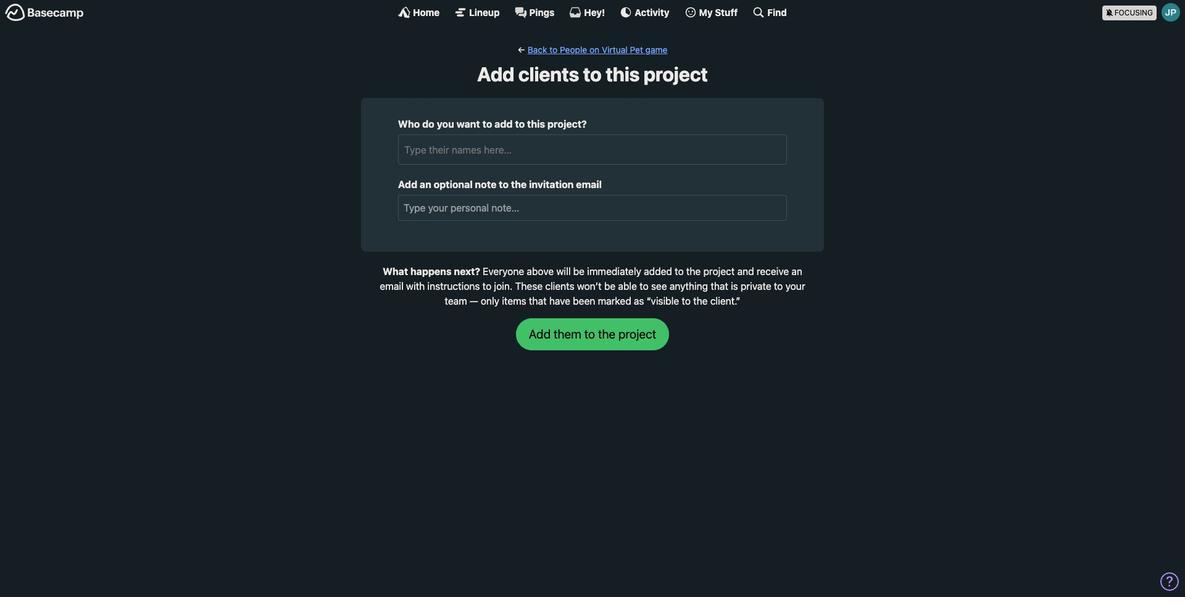 Task type: locate. For each thing, give the bounding box(es) containing it.
this left project?
[[527, 119, 545, 130]]

anything
[[670, 281, 708, 292]]

pings button
[[515, 6, 555, 19]]

want
[[457, 119, 480, 130]]

0 horizontal spatial this
[[527, 119, 545, 130]]

the
[[511, 179, 527, 190], [686, 266, 701, 277], [693, 296, 708, 307]]

add for add an optional note to the invitation email
[[398, 179, 417, 190]]

focusing button
[[1102, 0, 1185, 24]]

project inside everyone above will be immediately added to the project and receive an email with instructions to join.       these clients won't be able to see anything that is private to your team — only items that have been marked as "visible to the client."
[[703, 266, 735, 277]]

type your personal note…
[[404, 202, 519, 213]]

clients up 'have' on the left
[[545, 281, 574, 292]]

personal
[[451, 202, 489, 213]]

1 vertical spatial add
[[398, 179, 417, 190]]

1 vertical spatial your
[[786, 281, 805, 292]]

you
[[437, 119, 454, 130]]

1 vertical spatial email
[[380, 281, 404, 292]]

email up type your personal note… button
[[576, 179, 602, 190]]

←
[[518, 44, 525, 55]]

stuff
[[715, 6, 738, 18]]

the up anything at the top right of page
[[686, 266, 701, 277]]

back
[[528, 44, 547, 55]]

email inside everyone above will be immediately added to the project and receive an email with instructions to join.       these clients won't be able to see anything that is private to your team — only items that have been marked as "visible to the client."
[[380, 281, 404, 292]]

the down anything at the top right of page
[[693, 296, 708, 307]]

add
[[477, 62, 514, 86], [398, 179, 417, 190]]

project
[[644, 62, 708, 86], [703, 266, 735, 277]]

1 vertical spatial an
[[792, 266, 802, 277]]

add
[[495, 119, 513, 130]]

your down receive
[[786, 281, 805, 292]]

been
[[573, 296, 595, 307]]

add clients to this project
[[477, 62, 708, 86]]

1 horizontal spatial add
[[477, 62, 514, 86]]

1 horizontal spatial your
[[786, 281, 805, 292]]

be down immediately at top
[[604, 281, 616, 292]]

invitation
[[529, 179, 574, 190]]

immediately
[[587, 266, 641, 277]]

only
[[481, 296, 499, 307]]

your inside everyone above will be immediately added to the project and receive an email with instructions to join.       these clients won't be able to see anything that is private to your team — only items that have been marked as "visible to the client."
[[786, 281, 805, 292]]

add up type
[[398, 179, 417, 190]]

1 vertical spatial that
[[529, 296, 547, 307]]

see
[[651, 281, 667, 292]]

find
[[768, 6, 787, 18]]

None submit
[[516, 318, 669, 350]]

the up note… at left top
[[511, 179, 527, 190]]

1 vertical spatial be
[[604, 281, 616, 292]]

type
[[404, 202, 426, 213]]

1 horizontal spatial be
[[604, 281, 616, 292]]

be
[[573, 266, 585, 277], [604, 281, 616, 292]]

type your personal note… button
[[398, 195, 787, 221]]

0 horizontal spatial that
[[529, 296, 547, 307]]

add up who do you want to add to this project?
[[477, 62, 514, 86]]

be right will
[[573, 266, 585, 277]]

0 horizontal spatial an
[[420, 179, 431, 190]]

1 horizontal spatial that
[[711, 281, 728, 292]]

this
[[606, 62, 640, 86], [527, 119, 545, 130]]

with
[[406, 281, 425, 292]]

client."
[[710, 296, 740, 307]]

home link
[[398, 6, 440, 19]]

1 horizontal spatial an
[[792, 266, 802, 277]]

your
[[428, 202, 448, 213], [786, 281, 805, 292]]

team
[[445, 296, 467, 307]]

1 horizontal spatial this
[[606, 62, 640, 86]]

that left is
[[711, 281, 728, 292]]

to down anything at the top right of page
[[682, 296, 691, 307]]

0 vertical spatial be
[[573, 266, 585, 277]]

join.
[[494, 281, 513, 292]]

to down receive
[[774, 281, 783, 292]]

an right receive
[[792, 266, 802, 277]]

main element
[[0, 0, 1185, 24]]

happens
[[410, 266, 452, 277]]

2 vertical spatial the
[[693, 296, 708, 307]]

to right add
[[515, 119, 525, 130]]

that down these
[[529, 296, 547, 307]]

0 vertical spatial the
[[511, 179, 527, 190]]

switch accounts image
[[5, 3, 84, 22]]

0 vertical spatial this
[[606, 62, 640, 86]]

this down the virtual
[[606, 62, 640, 86]]

email
[[576, 179, 602, 190], [380, 281, 404, 292]]

0 vertical spatial an
[[420, 179, 431, 190]]

to
[[550, 44, 558, 55], [583, 62, 602, 86], [482, 119, 492, 130], [515, 119, 525, 130], [499, 179, 509, 190], [675, 266, 684, 277], [483, 281, 492, 292], [640, 281, 649, 292], [774, 281, 783, 292], [682, 296, 691, 307]]

added
[[644, 266, 672, 277]]

1 vertical spatial this
[[527, 119, 545, 130]]

marked
[[598, 296, 631, 307]]

0 horizontal spatial your
[[428, 202, 448, 213]]

game
[[645, 44, 668, 55]]

clients down back
[[518, 62, 579, 86]]

and
[[737, 266, 754, 277]]

to right note
[[499, 179, 509, 190]]

your inside button
[[428, 202, 448, 213]]

add an optional note to the invitation email
[[398, 179, 602, 190]]

who do you want to add to this project?
[[398, 119, 587, 130]]

my stuff
[[699, 6, 738, 18]]

an up type
[[420, 179, 431, 190]]

1 vertical spatial project
[[703, 266, 735, 277]]

← back to people on virtual pet game
[[518, 44, 668, 55]]

that
[[711, 281, 728, 292], [529, 296, 547, 307]]

pet
[[630, 44, 643, 55]]

0 horizontal spatial add
[[398, 179, 417, 190]]

virtual
[[602, 44, 628, 55]]

0 vertical spatial email
[[576, 179, 602, 190]]

0 horizontal spatial email
[[380, 281, 404, 292]]

activity
[[635, 6, 670, 18]]

"visible
[[647, 296, 679, 307]]

project up is
[[703, 266, 735, 277]]

—
[[470, 296, 478, 307]]

0 vertical spatial your
[[428, 202, 448, 213]]

0 vertical spatial that
[[711, 281, 728, 292]]

1 vertical spatial clients
[[545, 281, 574, 292]]

1 vertical spatial the
[[686, 266, 701, 277]]

1 horizontal spatial email
[[576, 179, 602, 190]]

project down game
[[644, 62, 708, 86]]

clients
[[518, 62, 579, 86], [545, 281, 574, 292]]

0 vertical spatial add
[[477, 62, 514, 86]]

email down what
[[380, 281, 404, 292]]

0 vertical spatial clients
[[518, 62, 579, 86]]

do
[[422, 119, 434, 130]]

project?
[[548, 119, 587, 130]]

your right type
[[428, 202, 448, 213]]

an
[[420, 179, 431, 190], [792, 266, 802, 277]]



Task type: vqa. For each thing, say whether or not it's contained in the screenshot.
submit
yes



Task type: describe. For each thing, give the bounding box(es) containing it.
everyone
[[483, 266, 524, 277]]

have
[[549, 296, 570, 307]]

to right back
[[550, 44, 558, 55]]

as
[[634, 296, 644, 307]]

private
[[741, 281, 771, 292]]

optional
[[434, 179, 473, 190]]

what happens next?
[[383, 266, 480, 277]]

0 vertical spatial project
[[644, 62, 708, 86]]

everyone above will be immediately added to the project and receive an email with instructions to join.       these clients won't be able to see anything that is private to your team — only items that have been marked as "visible to the client."
[[380, 266, 805, 307]]

to left see at the right top of the page
[[640, 281, 649, 292]]

back to people on virtual pet game link
[[528, 44, 668, 55]]

instructions
[[427, 281, 480, 292]]

won't
[[577, 281, 602, 292]]

pings
[[529, 6, 555, 18]]

above
[[527, 266, 554, 277]]

who
[[398, 119, 420, 130]]

clients inside everyone above will be immediately added to the project and receive an email with instructions to join.       these clients won't be able to see anything that is private to your team — only items that have been marked as "visible to the client."
[[545, 281, 574, 292]]

an inside everyone above will be immediately added to the project and receive an email with instructions to join.       these clients won't be able to see anything that is private to your team — only items that have been marked as "visible to the client."
[[792, 266, 802, 277]]

receive
[[757, 266, 789, 277]]

items
[[502, 296, 526, 307]]

these
[[515, 281, 543, 292]]

james peterson image
[[1162, 3, 1180, 22]]

0 horizontal spatial be
[[573, 266, 585, 277]]

home
[[413, 6, 440, 18]]

lineup link
[[454, 6, 500, 19]]

hey!
[[584, 6, 605, 18]]

what
[[383, 266, 408, 277]]

on
[[590, 44, 599, 55]]

next?
[[454, 266, 480, 277]]

my stuff button
[[684, 6, 738, 19]]

to up anything at the top right of page
[[675, 266, 684, 277]]

people
[[560, 44, 587, 55]]

focusing
[[1115, 8, 1153, 17]]

find button
[[753, 6, 787, 19]]

activity link
[[620, 6, 670, 19]]

add for add clients to this project
[[477, 62, 514, 86]]

to left add
[[482, 119, 492, 130]]

note…
[[492, 202, 519, 213]]

to down "← back to people on virtual pet game"
[[583, 62, 602, 86]]

able
[[618, 281, 637, 292]]

hey! button
[[569, 6, 605, 19]]

note
[[475, 179, 497, 190]]

is
[[731, 281, 738, 292]]

lineup
[[469, 6, 500, 18]]

to up only
[[483, 281, 492, 292]]

Who do you want to add to this project? text field
[[404, 140, 781, 159]]

my
[[699, 6, 713, 18]]

will
[[556, 266, 571, 277]]



